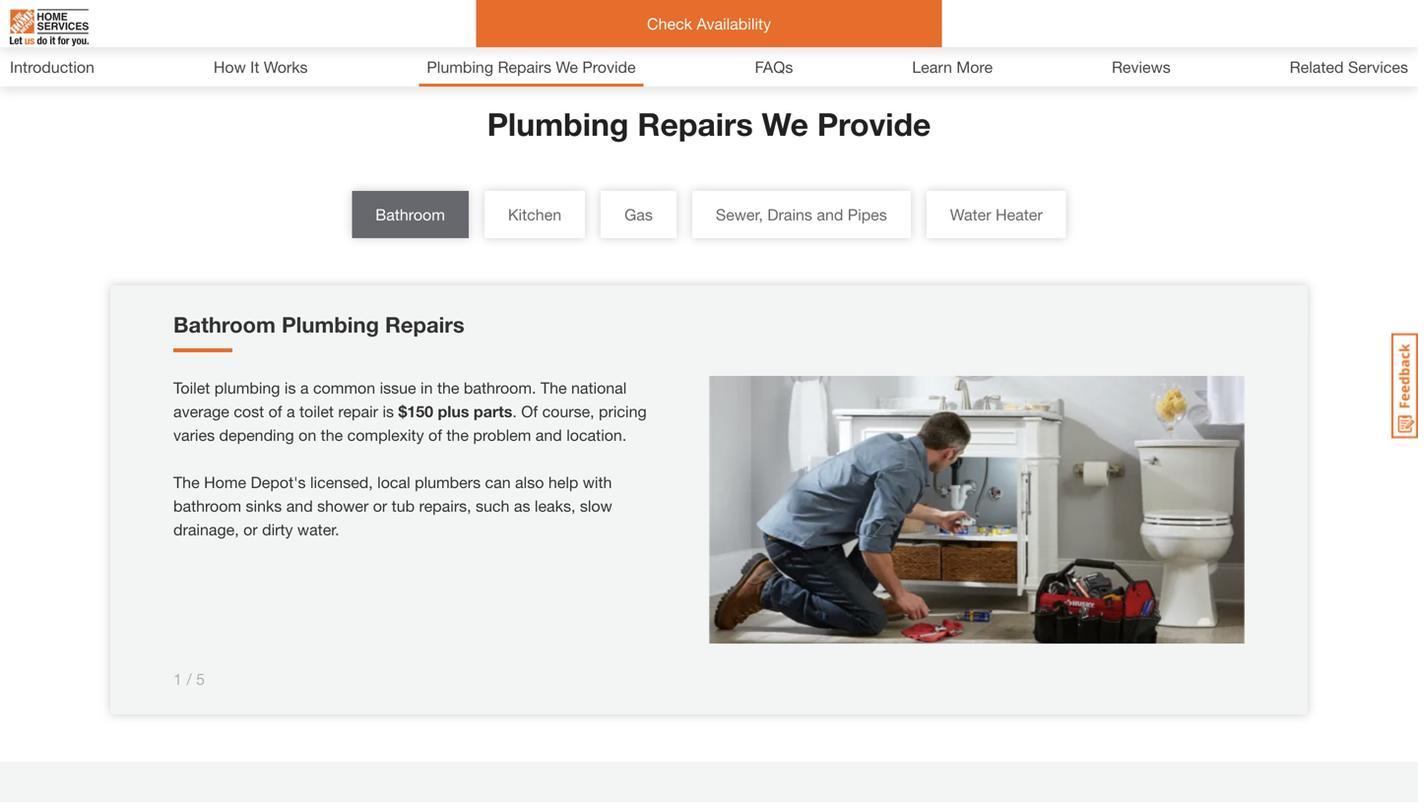 Task type: vqa. For each thing, say whether or not it's contained in the screenshot.
second delivery from right
no



Task type: describe. For each thing, give the bounding box(es) containing it.
0 vertical spatial plumbing
[[427, 58, 493, 76]]

1
[[173, 670, 182, 689]]

/
[[186, 670, 192, 689]]

1 vertical spatial plumbing repairs we provide
[[487, 105, 931, 143]]

the inside toilet plumbing is a common issue in the bathroom. the national average cost of a toilet repair is
[[541, 379, 567, 397]]

course,
[[542, 402, 594, 421]]

0 horizontal spatial or
[[243, 520, 258, 539]]

in
[[421, 379, 433, 397]]

the down the $150 plus parts
[[446, 426, 469, 445]]

tub
[[392, 497, 415, 516]]

5
[[196, 670, 205, 689]]

learn more
[[912, 58, 993, 76]]

help
[[548, 473, 578, 492]]

bathroom button
[[352, 191, 469, 238]]

pricing
[[599, 402, 647, 421]]

water
[[950, 205, 991, 224]]

problem
[[473, 426, 531, 445]]

slow
[[580, 497, 612, 516]]

check availability button
[[476, 0, 942, 47]]

1 vertical spatial provide
[[817, 105, 931, 143]]

1 vertical spatial is
[[383, 402, 394, 421]]

parts
[[474, 402, 512, 421]]

it
[[250, 58, 259, 76]]

drainage,
[[173, 520, 239, 539]]

as
[[514, 497, 530, 516]]

reviews
[[1112, 58, 1171, 76]]

works
[[264, 58, 308, 76]]

varies
[[173, 426, 215, 445]]

plus
[[438, 402, 469, 421]]

bathroom for bathroom plumbing repairs
[[173, 312, 276, 338]]

leaks,
[[535, 497, 576, 516]]

feedback link image
[[1391, 333, 1418, 439]]

learn
[[912, 58, 952, 76]]

check
[[647, 14, 692, 33]]

gas button
[[601, 191, 676, 238]]

of inside toilet plumbing is a common issue in the bathroom. the national average cost of a toilet repair is
[[268, 402, 282, 421]]

toilet
[[299, 402, 334, 421]]

1 horizontal spatial we
[[762, 105, 808, 143]]

issue
[[380, 379, 416, 397]]

the for complexity
[[321, 426, 343, 445]]

1 horizontal spatial or
[[373, 497, 387, 516]]

the inside the home depot's licensed, local plumbers can also help with bathroom sinks and shower or tub repairs, such as leaks, slow drainage, or dirty water.
[[173, 473, 200, 492]]

toilet
[[173, 379, 210, 397]]

.
[[512, 402, 517, 421]]

home
[[204, 473, 246, 492]]

repairs,
[[419, 497, 471, 516]]

. of course, pricing varies depending on the complexity of the problem and location.
[[173, 402, 647, 445]]

1 / 5
[[173, 670, 205, 689]]

kitchen button
[[484, 191, 585, 238]]

1 horizontal spatial a
[[300, 379, 309, 397]]

sewer,
[[716, 205, 763, 224]]

water heater
[[950, 205, 1043, 224]]

check availability
[[647, 14, 771, 33]]

how it works
[[214, 58, 308, 76]]

1 vertical spatial plumbing
[[487, 105, 629, 143]]

sewer, drains and pipes button
[[692, 191, 911, 238]]

availability
[[697, 14, 771, 33]]



Task type: locate. For each thing, give the bounding box(es) containing it.
0 vertical spatial provide
[[582, 58, 636, 76]]

0 horizontal spatial is
[[285, 379, 296, 397]]

1 vertical spatial a
[[287, 402, 295, 421]]

cost
[[234, 402, 264, 421]]

on
[[299, 426, 316, 445]]

and down of
[[536, 426, 562, 445]]

1 horizontal spatial and
[[536, 426, 562, 445]]

such
[[476, 497, 510, 516]]

is up the complexity
[[383, 402, 394, 421]]

introduction
[[10, 58, 94, 76]]

bathroom
[[173, 497, 241, 516]]

depending
[[219, 426, 294, 445]]

1 horizontal spatial bathroom
[[376, 205, 445, 224]]

complexity
[[347, 426, 424, 445]]

a up toilet
[[300, 379, 309, 397]]

do it for you logo image
[[10, 1, 89, 54]]

bathroom
[[376, 205, 445, 224], [173, 312, 276, 338]]

toilet plumbing is a common issue in the bathroom. the national average cost of a toilet repair is
[[173, 379, 627, 421]]

0 horizontal spatial the
[[173, 473, 200, 492]]

0 horizontal spatial and
[[286, 497, 313, 516]]

a plumber repairing a bathroom sink pipe. image
[[709, 376, 1245, 644]]

can
[[485, 473, 511, 492]]

plumbers
[[415, 473, 481, 492]]

and inside . of course, pricing varies depending on the complexity of the problem and location.
[[536, 426, 562, 445]]

the home depot's licensed, local plumbers can also help with bathroom sinks and shower or tub repairs, such as leaks, slow drainage, or dirty water.
[[173, 473, 612, 539]]

1 horizontal spatial is
[[383, 402, 394, 421]]

water.
[[297, 520, 339, 539]]

1 vertical spatial or
[[243, 520, 258, 539]]

the right on on the left of the page
[[321, 426, 343, 445]]

pipes
[[848, 205, 887, 224]]

1 vertical spatial we
[[762, 105, 808, 143]]

water heater button
[[926, 191, 1066, 238]]

the
[[437, 379, 459, 397], [321, 426, 343, 445], [446, 426, 469, 445]]

dirty
[[262, 520, 293, 539]]

repairs
[[498, 58, 551, 76], [638, 105, 753, 143], [385, 312, 465, 338]]

drains
[[767, 205, 812, 224]]

shower
[[317, 497, 369, 516]]

0 vertical spatial of
[[268, 402, 282, 421]]

2 vertical spatial repairs
[[385, 312, 465, 338]]

plumbing
[[427, 58, 493, 76], [487, 105, 629, 143], [282, 312, 379, 338]]

0 horizontal spatial repairs
[[385, 312, 465, 338]]

0 vertical spatial or
[[373, 497, 387, 516]]

of right cost at the left
[[268, 402, 282, 421]]

of down plus
[[428, 426, 442, 445]]

a left toilet
[[287, 402, 295, 421]]

$150
[[398, 402, 433, 421]]

local
[[377, 473, 410, 492]]

0 vertical spatial a
[[300, 379, 309, 397]]

0 vertical spatial bathroom
[[376, 205, 445, 224]]

faqs
[[755, 58, 793, 76]]

is right plumbing
[[285, 379, 296, 397]]

0 vertical spatial and
[[817, 205, 843, 224]]

plumbing
[[214, 379, 280, 397]]

and left pipes
[[817, 205, 843, 224]]

how
[[214, 58, 246, 76]]

2 vertical spatial and
[[286, 497, 313, 516]]

0 horizontal spatial a
[[287, 402, 295, 421]]

heater
[[996, 205, 1043, 224]]

0 horizontal spatial of
[[268, 402, 282, 421]]

provide
[[582, 58, 636, 76], [817, 105, 931, 143]]

a
[[300, 379, 309, 397], [287, 402, 295, 421]]

1 vertical spatial the
[[173, 473, 200, 492]]

sinks
[[246, 497, 282, 516]]

bathroom inside "button"
[[376, 205, 445, 224]]

0 horizontal spatial we
[[556, 58, 578, 76]]

1 vertical spatial bathroom
[[173, 312, 276, 338]]

related services
[[1290, 58, 1408, 76]]

the up course,
[[541, 379, 567, 397]]

the right the in
[[437, 379, 459, 397]]

location.
[[566, 426, 627, 445]]

plumbing repairs we provide
[[427, 58, 636, 76], [487, 105, 931, 143]]

of
[[268, 402, 282, 421], [428, 426, 442, 445]]

or left tub
[[373, 497, 387, 516]]

0 vertical spatial the
[[541, 379, 567, 397]]

we
[[556, 58, 578, 76], [762, 105, 808, 143]]

services
[[1348, 58, 1408, 76]]

and inside button
[[817, 205, 843, 224]]

the inside toilet plumbing is a common issue in the bathroom. the national average cost of a toilet repair is
[[437, 379, 459, 397]]

average
[[173, 402, 229, 421]]

depot's
[[251, 473, 306, 492]]

1 vertical spatial of
[[428, 426, 442, 445]]

national
[[571, 379, 627, 397]]

1 vertical spatial repairs
[[638, 105, 753, 143]]

licensed,
[[310, 473, 373, 492]]

sewer, drains and pipes
[[716, 205, 887, 224]]

0 vertical spatial is
[[285, 379, 296, 397]]

or
[[373, 497, 387, 516], [243, 520, 258, 539]]

kitchen
[[508, 205, 561, 224]]

bathroom plumbing repairs
[[173, 312, 465, 338]]

and for the home depot's licensed, local plumbers can also help with bathroom sinks and shower or tub repairs, such as leaks, slow drainage, or dirty water.
[[286, 497, 313, 516]]

the for bathroom.
[[437, 379, 459, 397]]

0 vertical spatial repairs
[[498, 58, 551, 76]]

bathroom for bathroom
[[376, 205, 445, 224]]

1 horizontal spatial the
[[541, 379, 567, 397]]

and for . of course, pricing varies depending on the complexity of the problem and location.
[[536, 426, 562, 445]]

and inside the home depot's licensed, local plumbers can also help with bathroom sinks and shower or tub repairs, such as leaks, slow drainage, or dirty water.
[[286, 497, 313, 516]]

or left dirty
[[243, 520, 258, 539]]

1 horizontal spatial repairs
[[498, 58, 551, 76]]

0 vertical spatial we
[[556, 58, 578, 76]]

0 horizontal spatial bathroom
[[173, 312, 276, 338]]

the
[[541, 379, 567, 397], [173, 473, 200, 492]]

also
[[515, 473, 544, 492]]

of inside . of course, pricing varies depending on the complexity of the problem and location.
[[428, 426, 442, 445]]

$150 plus parts
[[398, 402, 512, 421]]

of
[[521, 402, 538, 421]]

1 vertical spatial and
[[536, 426, 562, 445]]

is
[[285, 379, 296, 397], [383, 402, 394, 421]]

the up bathroom
[[173, 473, 200, 492]]

repair
[[338, 402, 378, 421]]

2 horizontal spatial and
[[817, 205, 843, 224]]

2 vertical spatial plumbing
[[282, 312, 379, 338]]

1 horizontal spatial provide
[[817, 105, 931, 143]]

more
[[956, 58, 993, 76]]

gas
[[624, 205, 653, 224]]

and up water.
[[286, 497, 313, 516]]

bathroom.
[[464, 379, 536, 397]]

related
[[1290, 58, 1344, 76]]

common
[[313, 379, 375, 397]]

1 horizontal spatial of
[[428, 426, 442, 445]]

and
[[817, 205, 843, 224], [536, 426, 562, 445], [286, 497, 313, 516]]

with
[[583, 473, 612, 492]]

2 horizontal spatial repairs
[[638, 105, 753, 143]]

0 vertical spatial plumbing repairs we provide
[[427, 58, 636, 76]]

0 horizontal spatial provide
[[582, 58, 636, 76]]



